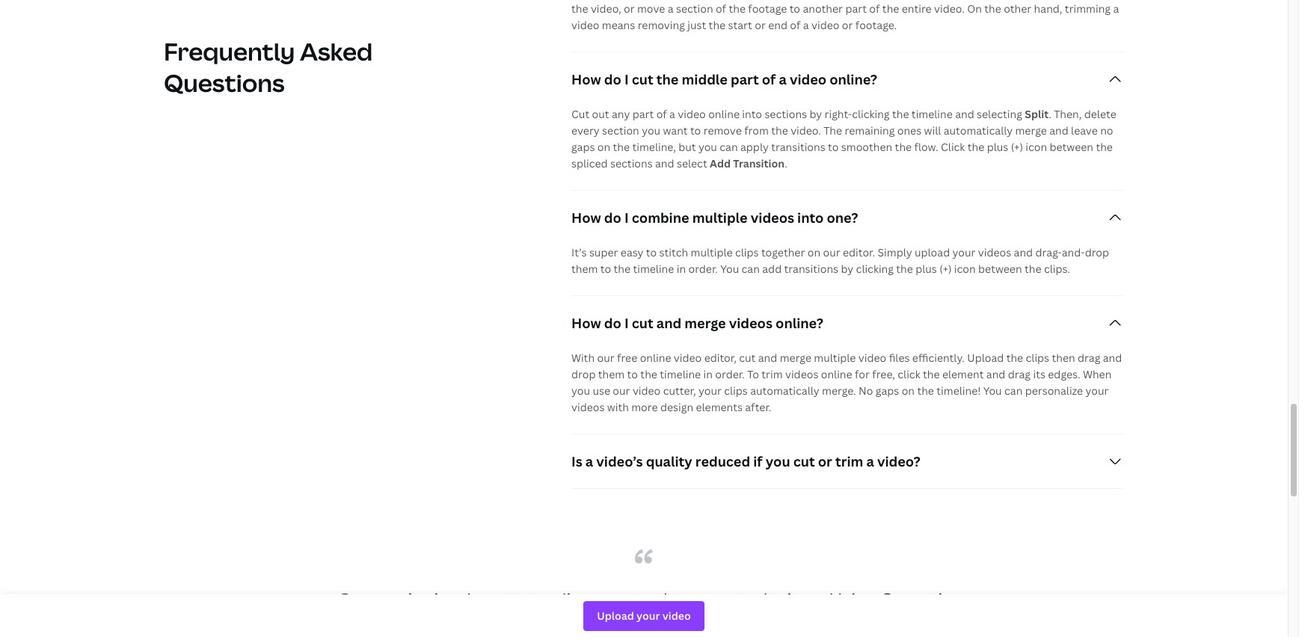 Task type: locate. For each thing, give the bounding box(es) containing it.
1 vertical spatial between
[[978, 262, 1022, 276]]

0 vertical spatial them
[[571, 262, 598, 276]]

how do i combine multiple videos into one? button
[[571, 191, 1124, 245]]

then
[[1052, 351, 1075, 365]]

1 vertical spatial trim
[[835, 453, 863, 471]]

no
[[859, 384, 873, 398]]

them
[[571, 262, 598, 276], [598, 367, 625, 382]]

flow.
[[914, 140, 938, 154]]

0 horizontal spatial trim
[[762, 367, 783, 382]]

into left one?
[[797, 209, 824, 227]]

drag-
[[1035, 246, 1062, 260]]

into up from
[[742, 107, 762, 121]]

1 vertical spatial into
[[797, 209, 824, 227]]

together
[[761, 246, 805, 260]]

any
[[612, 107, 630, 121]]

online up remove
[[708, 107, 740, 121]]

1 i from the top
[[624, 71, 629, 89]]

do inside dropdown button
[[604, 209, 621, 227]]

1 vertical spatial transitions
[[784, 262, 838, 276]]

drop inside "with our free online video editor, cut and merge multiple video files efficiently. upload the clips then drag and drop them to the timeline in order. to trim videos online for free, click the element and drag its edges. when you use our video cutter, your clips automatically merge. no gaps on the timeline! you can personalize your videos with more design elements after."
[[571, 367, 596, 382]]

click
[[898, 367, 920, 382]]

drop down the with
[[571, 367, 596, 382]]

1 horizontal spatial can
[[742, 262, 760, 276]]

them inside "with our free online video editor, cut and merge multiple video files efficiently. upload the clips then drag and drop them to the timeline in order. to trim videos online for free, click the element and drag its edges. when you use our video cutter, your clips automatically merge. no gaps on the timeline! you can personalize your videos with more design elements after."
[[598, 367, 625, 382]]

video up for
[[858, 351, 886, 365]]

online up "merge."
[[821, 367, 852, 382]]

1 horizontal spatial online?
[[830, 71, 877, 89]]

0 horizontal spatial by
[[810, 107, 822, 121]]

videos inside it's super easy to stitch multiple clips together on our editor. simply upload your videos and drag-and-drop them to the timeline in order. you can add transitions by clicking the plus (+) icon between the clips.
[[978, 246, 1011, 260]]

trim right 'or'
[[835, 453, 863, 471]]

0 horizontal spatial can
[[720, 140, 738, 154]]

0 horizontal spatial in
[[677, 262, 686, 276]]

plus inside . then, delete every section you want to remove from the video. the remaining ones will automatically merge and leave no gaps on the timeline, but you can apply transitions to smoothen the flow. click the plus (+) icon between the spliced sections and select
[[987, 140, 1008, 154]]

in inside it's super easy to stitch multiple clips together on our editor. simply upload your videos and drag-and-drop them to the timeline in order. you can add transitions by clicking the plus (+) icon between the clips.
[[677, 262, 686, 276]]

select
[[677, 157, 707, 171]]

multiple inside it's super easy to stitch multiple clips together on our editor. simply upload your videos and drag-and-drop them to the timeline in order. you can add transitions by clicking the plus (+) icon between the clips.
[[691, 246, 733, 260]]

cut out any part of a video online into sections by right-clicking the timeline and selecting split
[[571, 107, 1049, 121]]

how inside dropdown button
[[571, 209, 601, 227]]

1 how from the top
[[571, 71, 601, 89]]

the down the no
[[1096, 140, 1113, 154]]

1 horizontal spatial into
[[797, 209, 824, 227]]

between down leave
[[1050, 140, 1093, 154]]

i for multiple
[[624, 209, 629, 227]]

0 horizontal spatial automatically
[[750, 384, 819, 398]]

them down it's
[[571, 262, 598, 276]]

add
[[710, 157, 731, 171]]

canva
[[880, 587, 934, 612]]

the down simply
[[896, 262, 913, 276]]

want
[[663, 124, 688, 138]]

simply
[[878, 246, 912, 260]]

and
[[955, 107, 974, 121], [1049, 124, 1068, 138], [655, 157, 674, 171], [1014, 246, 1033, 260], [657, 314, 681, 332], [758, 351, 777, 365], [1103, 351, 1122, 365], [986, 367, 1005, 382]]

then,
[[1054, 107, 1082, 121]]

your up elements
[[699, 384, 722, 398]]

you right if
[[766, 453, 790, 471]]

do up any
[[604, 71, 621, 89]]

0 vertical spatial automatically
[[944, 124, 1013, 138]]

is a video's quality reduced if you cut or trim a video? button
[[571, 435, 1124, 489]]

1 horizontal spatial between
[[1050, 140, 1093, 154]]

how up it's
[[571, 209, 601, 227]]

timeline inside it's super easy to stitch multiple clips together on our editor. simply upload your videos and drag-and-drop them to the timeline in order. you can add transitions by clicking the plus (+) icon between the clips.
[[633, 262, 674, 276]]

our up "with"
[[613, 384, 630, 398]]

0 vertical spatial multiple
[[692, 209, 748, 227]]

2 vertical spatial how
[[571, 314, 601, 332]]

0 horizontal spatial of
[[656, 107, 667, 121]]

videos right to
[[785, 367, 818, 382]]

frequently
[[164, 35, 295, 67]]

0 vertical spatial icon
[[1026, 140, 1047, 154]]

to
[[690, 124, 701, 138], [828, 140, 839, 154], [646, 246, 657, 260], [600, 262, 611, 276], [627, 367, 638, 382], [672, 587, 691, 612], [782, 614, 801, 637]]

online? down add on the right top of page
[[776, 314, 823, 332]]

or
[[818, 453, 832, 471]]

plus down selecting
[[987, 140, 1008, 154]]

more
[[631, 400, 658, 415]]

0 vertical spatial online
[[708, 107, 740, 121]]

into
[[742, 107, 762, 121], [797, 209, 824, 227]]

1 horizontal spatial part
[[731, 71, 759, 89]]

0 horizontal spatial plus
[[916, 262, 937, 276]]

1 horizontal spatial drop
[[1085, 246, 1109, 260]]

part right middle
[[731, 71, 759, 89]]

with our free online video editor, cut and merge multiple video files efficiently. upload the clips then drag and drop them to the timeline in order. to trim videos online for free, click the element and drag its edges. when you use our video cutter, your clips automatically merge. no gaps on the timeline! you can personalize your videos with more design elements after.
[[571, 351, 1122, 415]]

1 horizontal spatial is
[[938, 587, 952, 612]]

cut up the free
[[632, 314, 653, 332]]

1 vertical spatial clips
[[1026, 351, 1049, 365]]

1 vertical spatial icon
[[954, 262, 976, 276]]

0 vertical spatial can
[[720, 140, 738, 154]]

order. inside "with our free online video editor, cut and merge multiple video files efficiently. upload the clips then drag and drop them to the timeline in order. to trim videos online for free, click the element and drag its edges. when you use our video cutter, your clips automatically merge. no gaps on the timeline! you can personalize your videos with more design elements after."
[[715, 367, 745, 382]]

you down upload
[[983, 384, 1002, 398]]

by down editor.
[[841, 262, 853, 276]]

1 vertical spatial do
[[604, 209, 621, 227]]

gaps inside "with our free online video editor, cut and merge multiple video files efficiently. upload the clips then drag and drop them to the timeline in order. to trim videos online for free, click the element and drag its edges. when you use our video cutter, your clips automatically merge. no gaps on the timeline! you can personalize your videos with more design elements after."
[[876, 384, 899, 398]]

clicking down editor.
[[856, 262, 894, 276]]

add transition .
[[710, 157, 787, 171]]

our
[[823, 246, 840, 260], [597, 351, 614, 365], [613, 384, 630, 398]]

can inside it's super easy to stitch multiple clips together on our editor. simply upload your videos and drag-and-drop them to the timeline in order. you can add transitions by clicking the plus (+) icon between the clips.
[[742, 262, 760, 276]]

multiple down add
[[692, 209, 748, 227]]

1 vertical spatial drop
[[571, 367, 596, 382]]

2 horizontal spatial online
[[821, 367, 852, 382]]

on inside . then, delete every section you want to remove from the video. the remaining ones will automatically merge and leave no gaps on the timeline, but you can apply transitions to smoothen the flow. click the plus (+) icon between the spliced sections and select
[[597, 140, 610, 154]]

questions
[[164, 67, 285, 99]]

0 horizontal spatial drag
[[1008, 367, 1031, 382]]

drop
[[1085, 246, 1109, 260], [571, 367, 596, 382]]

its
[[1033, 367, 1045, 382]]

i left the combine
[[624, 209, 629, 227]]

and left drag- at top
[[1014, 246, 1033, 260]]

them up use
[[598, 367, 625, 382]]

2 vertical spatial can
[[1004, 384, 1023, 398]]

can
[[720, 140, 738, 154], [742, 262, 760, 276], [1004, 384, 1023, 398]]

0 vertical spatial timeline
[[912, 107, 953, 121]]

1 horizontal spatial plus
[[987, 140, 1008, 154]]

1 vertical spatial online
[[640, 351, 671, 365]]

drag left its at the bottom right of page
[[1008, 367, 1031, 382]]

order.
[[688, 262, 718, 276], [715, 367, 745, 382]]

0 vertical spatial .
[[1049, 107, 1051, 121]]

the right upload
[[1006, 351, 1023, 365]]

2 vertical spatial merge
[[780, 351, 811, 365]]

create
[[695, 587, 752, 612]]

drag
[[1078, 351, 1100, 365], [1008, 367, 1031, 382]]

0 horizontal spatial between
[[978, 262, 1022, 276]]

one?
[[827, 209, 858, 227]]

(+) inside it's super easy to stitch multiple clips together on our editor. simply upload your videos and drag-and-drop them to the timeline in order. you can add transitions by clicking the plus (+) icon between the clips.
[[939, 262, 952, 276]]

2 horizontal spatial merge
[[1015, 124, 1047, 138]]

cut inside "with our free online video editor, cut and merge multiple video files efficiently. upload the clips then drag and drop them to the timeline in order. to trim videos online for free, click the element and drag its edges. when you use our video cutter, your clips automatically merge. no gaps on the timeline! you can personalize your videos with more design elements after."
[[739, 351, 756, 365]]

1 vertical spatial i
[[624, 209, 629, 227]]

a right as
[[619, 587, 629, 612]]

0 vertical spatial on
[[597, 140, 610, 154]]

and inside it's super easy to stitch multiple clips together on our editor. simply upload your videos and drag-and-drop them to the timeline in order. you can add transitions by clicking the plus (+) icon between the clips.
[[1014, 246, 1033, 260]]

1 vertical spatial order.
[[715, 367, 745, 382]]

2 vertical spatial timeline
[[660, 367, 701, 382]]

combine
[[632, 209, 689, 227]]

to down super
[[600, 262, 611, 276]]

1 horizontal spatial sections
[[765, 107, 807, 121]]

videos up together
[[751, 209, 794, 227]]

delete
[[1084, 107, 1116, 121]]

trim inside "dropdown button"
[[835, 453, 863, 471]]

but
[[678, 140, 696, 154]]

your right upload
[[952, 246, 976, 260]]

timeline inside "with our free online video editor, cut and merge multiple video files efficiently. upload the clips then drag and drop them to the timeline in order. to trim videos online for free, click the element and drag its edges. when you use our video cutter, your clips automatically merge. no gaps on the timeline! you can personalize your videos with more design elements after."
[[660, 367, 701, 382]]

2 vertical spatial do
[[604, 314, 621, 332]]

can left add on the right top of page
[[742, 262, 760, 276]]

trim right to
[[762, 367, 783, 382]]

on up spliced
[[597, 140, 610, 154]]

0 vertical spatial clips
[[735, 246, 759, 260]]

drop right drag- at top
[[1085, 246, 1109, 260]]

videos left drag- at top
[[978, 246, 1011, 260]]

middle
[[682, 71, 728, 89]]

2 horizontal spatial on
[[902, 384, 915, 398]]

and up cutter,
[[657, 314, 681, 332]]

gaps
[[571, 140, 595, 154], [876, 384, 899, 398]]

by up "video."
[[810, 107, 822, 121]]

0 vertical spatial by
[[810, 107, 822, 121]]

2 how from the top
[[571, 209, 601, 227]]

can inside . then, delete every section you want to remove from the video. the remaining ones will automatically merge and leave no gaps on the timeline, but you can apply transitions to smoothen the flow. click the plus (+) icon between the spliced sections and select
[[720, 140, 738, 154]]

merge down split in the top right of the page
[[1015, 124, 1047, 138]]

3 i from the top
[[624, 314, 629, 332]]

2 vertical spatial clips
[[724, 384, 748, 398]]

you inside "with our free online video editor, cut and merge multiple video files efficiently. upload the clips then drag and drop them to the timeline in order. to trim videos online for free, click the element and drag its edges. when you use our video cutter, your clips automatically merge. no gaps on the timeline! you can personalize your videos with more design elements after."
[[571, 384, 590, 398]]

0 horizontal spatial is
[[408, 587, 421, 612]]

clips up elements
[[724, 384, 748, 398]]

0 horizontal spatial icon
[[954, 262, 976, 276]]

is
[[408, 587, 421, 612], [938, 587, 952, 612]]

1 is from the left
[[408, 587, 421, 612]]

3 do from the top
[[604, 314, 621, 332]]

1 vertical spatial automatically
[[750, 384, 819, 398]]

1 horizontal spatial on
[[807, 246, 820, 260]]

0 vertical spatial part
[[731, 71, 759, 89]]

0 horizontal spatial online?
[[776, 314, 823, 332]]

multiple
[[692, 209, 748, 227], [691, 246, 733, 260], [814, 351, 856, 365]]

2 vertical spatial i
[[624, 314, 629, 332]]

i up any
[[624, 71, 629, 89]]

spliced
[[571, 157, 608, 171]]

1 vertical spatial how
[[571, 209, 601, 227]]

(+) down upload
[[939, 262, 952, 276]]

0 vertical spatial do
[[604, 71, 621, 89]]

videos up editor,
[[729, 314, 773, 332]]

gaps down every
[[571, 140, 595, 154]]

asked
[[300, 35, 373, 67]]

merge.
[[822, 384, 856, 398]]

0 vertical spatial you
[[720, 262, 739, 276]]

the down easy
[[614, 262, 631, 276]]

design
[[660, 400, 693, 415]]

videos down use
[[571, 400, 605, 415]]

of up want
[[656, 107, 667, 121]]

0 vertical spatial drop
[[1085, 246, 1109, 260]]

to down the free
[[627, 367, 638, 382]]

experience
[[480, 614, 576, 637]]

and down upload
[[986, 367, 1005, 382]]

.
[[1049, 107, 1051, 121], [785, 157, 787, 171]]

remove
[[704, 124, 742, 138]]

2 do from the top
[[604, 209, 621, 227]]

1 vertical spatial gaps
[[876, 384, 899, 398]]

clips left together
[[735, 246, 759, 260]]

i inside dropdown button
[[624, 209, 629, 227]]

you inside "with our free online video editor, cut and merge multiple video files efficiently. upload the clips then drag and drop them to the timeline in order. to trim videos online for free, click the element and drag its edges. when you use our video cutter, your clips automatically merge. no gaps on the timeline! you can personalize your videos with more design elements after."
[[983, 384, 1002, 398]]

1 horizontal spatial your
[[952, 246, 976, 260]]

1 vertical spatial merge
[[685, 314, 726, 332]]

clicking
[[852, 107, 890, 121], [856, 262, 894, 276]]

do up super
[[604, 209, 621, 227]]

in down editor,
[[703, 367, 713, 382]]

files
[[889, 351, 910, 365]]

0 horizontal spatial merge
[[685, 314, 726, 332]]

automatically down selecting
[[944, 124, 1013, 138]]

to down the designs.
[[782, 614, 801, 637]]

that
[[580, 614, 617, 637]]

1 horizontal spatial (+)
[[1011, 140, 1023, 154]]

using
[[829, 587, 876, 612]]

timeline down stitch on the top of page
[[633, 262, 674, 276]]

order. down how do i combine multiple videos into one?
[[688, 262, 718, 276]]

trim inside "with our free online video editor, cut and merge multiple video files efficiently. upload the clips then drag and drop them to the timeline in order. to trim videos online for free, click the element and drag its edges. when you use our video cutter, your clips automatically merge. no gaps on the timeline! you can personalize your videos with more design elements after."
[[762, 367, 783, 382]]

(+) down selecting
[[1011, 140, 1023, 154]]

element
[[942, 367, 984, 382]]

online? up 'right-'
[[830, 71, 877, 89]]

1 horizontal spatial merge
[[780, 351, 811, 365]]

0 horizontal spatial you
[[720, 262, 739, 276]]

icon inside it's super easy to stitch multiple clips together on our editor. simply upload your videos and drag-and-drop them to the timeline in order. you can add transitions by clicking the plus (+) icon between the clips.
[[954, 262, 976, 276]]

stitch
[[659, 246, 688, 260]]

1 horizontal spatial .
[[1049, 107, 1051, 121]]

1 vertical spatial can
[[742, 262, 760, 276]]

0 vertical spatial plus
[[987, 140, 1008, 154]]

personalize
[[1025, 384, 1083, 398]]

your
[[952, 246, 976, 260], [699, 384, 722, 398], [1086, 384, 1109, 398]]

1 vertical spatial them
[[598, 367, 625, 382]]

2 vertical spatial multiple
[[814, 351, 856, 365]]

1 vertical spatial (+)
[[939, 262, 952, 276]]

multiple down how do i combine multiple videos into one?
[[691, 246, 733, 260]]

clicking inside it's super easy to stitch multiple clips together on our editor. simply upload your videos and drag-and-drop them to the timeline in order. you can add transitions by clicking the plus (+) icon between the clips.
[[856, 262, 894, 276]]

online
[[708, 107, 740, 121], [640, 351, 671, 365], [821, 367, 852, 382]]

video
[[790, 71, 826, 89], [678, 107, 706, 121], [674, 351, 702, 365], [858, 351, 886, 365], [633, 384, 661, 398]]

of inside dropdown button
[[762, 71, 776, 89]]

1 do from the top
[[604, 71, 621, 89]]

the left middle
[[657, 71, 679, 89]]

of
[[762, 71, 776, 89], [656, 107, 667, 121]]

can left personalize
[[1004, 384, 1023, 398]]

transitions inside it's super easy to stitch multiple clips together on our editor. simply upload your videos and drag-and-drop them to the timeline in order. you can add transitions by clicking the plus (+) icon between the clips.
[[784, 262, 838, 276]]

the right click
[[968, 140, 984, 154]]

1 horizontal spatial trim
[[835, 453, 863, 471]]

0 vertical spatial (+)
[[1011, 140, 1023, 154]]

of up from
[[762, 71, 776, 89]]

icon inside . then, delete every section you want to remove from the video. the remaining ones will automatically merge and leave no gaps on the timeline, but you can apply transitions to smoothen the flow. click the plus (+) icon between the spliced sections and select
[[1026, 140, 1047, 154]]

1 horizontal spatial gaps
[[876, 384, 899, 398]]

0 vertical spatial gaps
[[571, 140, 595, 154]]

automatically up after. at the bottom right
[[750, 384, 819, 398]]

0 vertical spatial between
[[1050, 140, 1093, 154]]

how for how do i combine multiple videos into one?
[[571, 209, 601, 227]]

1 horizontal spatial by
[[841, 262, 853, 276]]

2 i from the top
[[624, 209, 629, 227]]

merge
[[1015, 124, 1047, 138], [685, 314, 726, 332], [780, 351, 811, 365]]

timeline up will
[[912, 107, 953, 121]]

between left clips.
[[978, 262, 1022, 276]]

timeline!
[[937, 384, 981, 398]]

3 how from the top
[[571, 314, 601, 332]]

video up more
[[633, 384, 661, 398]]

use
[[593, 384, 610, 398]]

0 vertical spatial transitions
[[771, 140, 825, 154]]

on right together
[[807, 246, 820, 260]]

cut up to
[[739, 351, 756, 365]]

multiple up for
[[814, 351, 856, 365]]

part inside dropdown button
[[731, 71, 759, 89]]

gaps down 'free,'
[[876, 384, 899, 398]]

i up the free
[[624, 314, 629, 332]]

merge inside "with our free online video editor, cut and merge multiple video files efficiently. upload the clips then drag and drop them to the timeline in order. to trim videos online for free, click the element and drag its edges. when you use our video cutter, your clips automatically merge. no gaps on the timeline! you can personalize your videos with more design elements after."
[[780, 351, 811, 365]]

from
[[744, 124, 769, 138]]

the down section
[[613, 140, 630, 154]]

on inside "with our free online video editor, cut and merge multiple video files efficiently. upload the clips then drag and drop them to the timeline in order. to trim videos online for free, click the element and drag its edges. when you use our video cutter, your clips automatically merge. no gaps on the timeline! you can personalize your videos with more design elements after."
[[902, 384, 915, 398]]

timeline
[[912, 107, 953, 121], [633, 262, 674, 276], [660, 367, 701, 382]]

in down stitch on the top of page
[[677, 262, 686, 276]]

to up but
[[690, 124, 701, 138]]

automatically inside "with our free online video editor, cut and merge multiple video files efficiently. upload the clips then drag and drop them to the timeline in order. to trim videos online for free, click the element and drag its edges. when you use our video cutter, your clips automatically merge. no gaps on the timeline! you can personalize your videos with more design elements after."
[[750, 384, 819, 398]]

1 vertical spatial sections
[[610, 157, 653, 171]]

1 vertical spatial our
[[597, 351, 614, 365]]

0 vertical spatial in
[[677, 262, 686, 276]]

2 horizontal spatial can
[[1004, 384, 1023, 398]]

you left add on the right top of page
[[720, 262, 739, 276]]

online right the free
[[640, 351, 671, 365]]

0 horizontal spatial part
[[632, 107, 654, 121]]

merge up editor,
[[685, 314, 726, 332]]

1 vertical spatial multiple
[[691, 246, 733, 260]]

2 vertical spatial on
[[902, 384, 915, 398]]

sections up "video."
[[765, 107, 807, 121]]

1 horizontal spatial you
[[983, 384, 1002, 398]]

you
[[642, 124, 660, 138], [698, 140, 717, 154], [571, 384, 590, 398], [766, 453, 790, 471], [668, 614, 701, 637], [869, 614, 902, 637]]

quotation mark image
[[635, 549, 653, 564]]

do
[[604, 71, 621, 89], [604, 209, 621, 227], [604, 314, 621, 332]]

1 vertical spatial you
[[983, 384, 1002, 398]]

clips.
[[1044, 262, 1070, 276]]

0 vertical spatial trim
[[762, 367, 783, 382]]

between
[[1050, 140, 1093, 154], [978, 262, 1022, 276]]

with
[[607, 400, 629, 415]]

on
[[597, 140, 610, 154], [807, 246, 820, 260], [902, 384, 915, 398]]

0 vertical spatial order.
[[688, 262, 718, 276]]

and up to
[[758, 351, 777, 365]]

video up cut out any part of a video online into sections by right-clicking the timeline and selecting split
[[790, 71, 826, 89]]

1 vertical spatial in
[[703, 367, 713, 382]]

on down click
[[902, 384, 915, 398]]



Task type: describe. For each thing, give the bounding box(es) containing it.
if
[[753, 453, 762, 471]]

do for how do i combine multiple videos into one?
[[604, 209, 621, 227]]

how for how do i cut and merge videos online?
[[571, 314, 601, 332]]

design,
[[805, 614, 865, 637]]

how do i cut and merge videos online?
[[571, 314, 823, 332]]

video up want
[[678, 107, 706, 121]]

multiple inside dropdown button
[[692, 209, 748, 227]]

efficiently.
[[912, 351, 965, 365]]

reduced
[[695, 453, 750, 471]]

by inside it's super easy to stitch multiple clips together on our editor. simply upload your videos and drag-and-drop them to the timeline in order. you can add transitions by clicking the plus (+) icon between the clips.
[[841, 262, 853, 276]]

seamless
[[396, 614, 476, 637]]

1 vertical spatial of
[[656, 107, 667, 121]]

editor,
[[704, 351, 737, 365]]

the down drag- at top
[[1025, 262, 1041, 276]]

a right such
[[381, 614, 392, 637]]

videos inside dropdown button
[[729, 314, 773, 332]]

to
[[747, 367, 759, 382]]

1 vertical spatial online?
[[776, 314, 823, 332]]

a inside dropdown button
[[779, 71, 787, 89]]

every
[[571, 124, 600, 138]]

the down ones
[[895, 140, 912, 154]]

2 vertical spatial our
[[613, 384, 630, 398]]

the inside dropdown button
[[657, 71, 679, 89]]

the down efficiently.
[[923, 367, 940, 382]]

how for how do i cut the middle part of a video online?
[[571, 71, 601, 89]]

merge inside . then, delete every section you want to remove from the video. the remaining ones will automatically merge and leave no gaps on the timeline, but you can apply transitions to smoothen the flow. click the plus (+) icon between the spliced sections and select
[[1015, 124, 1047, 138]]

the right from
[[771, 124, 788, 138]]

@canva is simply outstanding as a tool to create designs. using canva is such a seamless experience that once you sit down to design, you don'
[[336, 587, 952, 637]]

0 vertical spatial online?
[[830, 71, 877, 89]]

drop inside it's super easy to stitch multiple clips together on our editor. simply upload your videos and drag-and-drop them to the timeline in order. you can add transitions by clicking the plus (+) icon between the clips.
[[1085, 246, 1109, 260]]

merge inside dropdown button
[[685, 314, 726, 332]]

out
[[592, 107, 609, 121]]

0 horizontal spatial into
[[742, 107, 762, 121]]

our inside it's super easy to stitch multiple clips together on our editor. simply upload your videos and drag-and-drop them to the timeline in order. you can add transitions by clicking the plus (+) icon between the clips.
[[823, 246, 840, 260]]

down
[[730, 614, 778, 637]]

and inside how do i cut and merge videos online? dropdown button
[[657, 314, 681, 332]]

right-
[[825, 107, 852, 121]]

upload
[[967, 351, 1004, 365]]

1 vertical spatial drag
[[1008, 367, 1031, 382]]

to right tool
[[672, 587, 691, 612]]

cutter,
[[663, 384, 696, 398]]

how do i cut the middle part of a video online? button
[[571, 53, 1124, 106]]

and left selecting
[[955, 107, 974, 121]]

a right is
[[585, 453, 593, 471]]

you left sit
[[668, 614, 701, 637]]

apply
[[740, 140, 769, 154]]

the
[[824, 124, 842, 138]]

sit
[[705, 614, 726, 637]]

. inside . then, delete every section you want to remove from the video. the remaining ones will automatically merge and leave no gaps on the timeline, but you can apply transitions to smoothen the flow. click the plus (+) icon between the spliced sections and select
[[1049, 107, 1051, 121]]

2 is from the left
[[938, 587, 952, 612]]

a left video? at the right bottom of the page
[[866, 453, 874, 471]]

the up more
[[640, 367, 657, 382]]

you down canva
[[869, 614, 902, 637]]

leave
[[1071, 124, 1098, 138]]

a up want
[[669, 107, 675, 121]]

smoothen
[[841, 140, 892, 154]]

between inside it's super easy to stitch multiple clips together on our editor. simply upload your videos and drag-and-drop them to the timeline in order. you can add transitions by clicking the plus (+) icon between the clips.
[[978, 262, 1022, 276]]

transitions inside . then, delete every section you want to remove from the video. the remaining ones will automatically merge and leave no gaps on the timeline, but you can apply transitions to smoothen the flow. click the plus (+) icon between the spliced sections and select
[[771, 140, 825, 154]]

as
[[595, 587, 615, 612]]

such
[[336, 614, 377, 637]]

how do i cut the middle part of a video online?
[[571, 71, 877, 89]]

video's
[[596, 453, 643, 471]]

1 vertical spatial part
[[632, 107, 654, 121]]

cut inside "dropdown button"
[[793, 453, 815, 471]]

tool
[[633, 587, 668, 612]]

2 horizontal spatial your
[[1086, 384, 1109, 398]]

i for and
[[624, 314, 629, 332]]

is a video's quality reduced if you cut or trim a video?
[[571, 453, 920, 471]]

no
[[1100, 124, 1113, 138]]

on inside it's super easy to stitch multiple clips together on our editor. simply upload your videos and drag-and-drop them to the timeline in order. you can add transitions by clicking the plus (+) icon between the clips.
[[807, 246, 820, 260]]

@canva
[[336, 587, 404, 612]]

video inside dropdown button
[[790, 71, 826, 89]]

and down then,
[[1049, 124, 1068, 138]]

and-
[[1062, 246, 1085, 260]]

0 vertical spatial clicking
[[852, 107, 890, 121]]

is
[[571, 453, 582, 471]]

transition
[[733, 157, 785, 171]]

order. inside it's super easy to stitch multiple clips together on our editor. simply upload your videos and drag-and-drop them to the timeline in order. you can add transitions by clicking the plus (+) icon between the clips.
[[688, 262, 718, 276]]

add
[[762, 262, 782, 276]]

timeline,
[[632, 140, 676, 154]]

the down click
[[917, 384, 934, 398]]

1 horizontal spatial online
[[708, 107, 740, 121]]

when
[[1083, 367, 1112, 382]]

for
[[855, 367, 870, 382]]

between inside . then, delete every section you want to remove from the video. the remaining ones will automatically merge and leave no gaps on the timeline, but you can apply transitions to smoothen the flow. click the plus (+) icon between the spliced sections and select
[[1050, 140, 1093, 154]]

you inside "dropdown button"
[[766, 453, 790, 471]]

2 vertical spatial online
[[821, 367, 852, 382]]

upload
[[915, 246, 950, 260]]

and up when on the right bottom of the page
[[1103, 351, 1122, 365]]

can inside "with our free online video editor, cut and merge multiple video files efficiently. upload the clips then drag and drop them to the timeline in order. to trim videos online for free, click the element and drag its edges. when you use our video cutter, your clips automatically merge. no gaps on the timeline! you can personalize your videos with more design elements after."
[[1004, 384, 1023, 398]]

multiple inside "with our free online video editor, cut and merge multiple video files efficiently. upload the clips then drag and drop them to the timeline in order. to trim videos online for free, click the element and drag its edges. when you use our video cutter, your clips automatically merge. no gaps on the timeline! you can personalize your videos with more design elements after."
[[814, 351, 856, 365]]

(+) inside . then, delete every section you want to remove from the video. the remaining ones will automatically merge and leave no gaps on the timeline, but you can apply transitions to smoothen the flow. click the plus (+) icon between the spliced sections and select
[[1011, 140, 1023, 154]]

simply
[[425, 587, 483, 612]]

automatically inside . then, delete every section you want to remove from the video. the remaining ones will automatically merge and leave no gaps on the timeline, but you can apply transitions to smoothen the flow. click the plus (+) icon between the spliced sections and select
[[944, 124, 1013, 138]]

the up ones
[[892, 107, 909, 121]]

once
[[621, 614, 664, 637]]

clips inside it's super easy to stitch multiple clips together on our editor. simply upload your videos and drag-and-drop them to the timeline in order. you can add transitions by clicking the plus (+) icon between the clips.
[[735, 246, 759, 260]]

your inside it's super easy to stitch multiple clips together on our editor. simply upload your videos and drag-and-drop them to the timeline in order. you can add transitions by clicking the plus (+) icon between the clips.
[[952, 246, 976, 260]]

cut up section
[[632, 71, 653, 89]]

after.
[[745, 400, 771, 415]]

designs.
[[756, 587, 825, 612]]

and down timeline,
[[655, 157, 674, 171]]

it's super easy to stitch multiple clips together on our editor. simply upload your videos and drag-and-drop them to the timeline in order. you can add transitions by clicking the plus (+) icon between the clips.
[[571, 246, 1109, 276]]

quality
[[646, 453, 692, 471]]

edges.
[[1048, 367, 1080, 382]]

split
[[1025, 107, 1049, 121]]

gaps inside . then, delete every section you want to remove from the video. the remaining ones will automatically merge and leave no gaps on the timeline, but you can apply transitions to smoothen the flow. click the plus (+) icon between the spliced sections and select
[[571, 140, 595, 154]]

click
[[941, 140, 965, 154]]

super
[[589, 246, 618, 260]]

do for how do i cut the middle part of a video online?
[[604, 71, 621, 89]]

you inside it's super easy to stitch multiple clips together on our editor. simply upload your videos and drag-and-drop them to the timeline in order. you can add transitions by clicking the plus (+) icon between the clips.
[[720, 262, 739, 276]]

ones
[[897, 124, 922, 138]]

easy
[[621, 246, 644, 260]]

video.
[[791, 124, 821, 138]]

0 vertical spatial drag
[[1078, 351, 1100, 365]]

you up timeline,
[[642, 124, 660, 138]]

with
[[571, 351, 595, 365]]

them inside it's super easy to stitch multiple clips together on our editor. simply upload your videos and drag-and-drop them to the timeline in order. you can add transitions by clicking the plus (+) icon between the clips.
[[571, 262, 598, 276]]

you right but
[[698, 140, 717, 154]]

frequently asked questions
[[164, 35, 373, 99]]

section
[[602, 124, 639, 138]]

how do i combine multiple videos into one?
[[571, 209, 858, 227]]

video?
[[877, 453, 920, 471]]

sections inside . then, delete every section you want to remove from the video. the remaining ones will automatically merge and leave no gaps on the timeline, but you can apply transitions to smoothen the flow. click the plus (+) icon between the spliced sections and select
[[610, 157, 653, 171]]

into inside dropdown button
[[797, 209, 824, 227]]

it's
[[571, 246, 587, 260]]

i for the
[[624, 71, 629, 89]]

0 horizontal spatial your
[[699, 384, 722, 398]]

to right easy
[[646, 246, 657, 260]]

elements
[[696, 400, 743, 415]]

to down the on the right top of the page
[[828, 140, 839, 154]]

video left editor,
[[674, 351, 702, 365]]

free,
[[872, 367, 895, 382]]

videos inside dropdown button
[[751, 209, 794, 227]]

how do i cut and merge videos online? button
[[571, 296, 1124, 350]]

1 vertical spatial .
[[785, 157, 787, 171]]

plus inside it's super easy to stitch multiple clips together on our editor. simply upload your videos and drag-and-drop them to the timeline in order. you can add transitions by clicking the plus (+) icon between the clips.
[[916, 262, 937, 276]]

editor.
[[843, 246, 875, 260]]

to inside "with our free online video editor, cut and merge multiple video files efficiently. upload the clips then drag and drop them to the timeline in order. to trim videos online for free, click the element and drag its edges. when you use our video cutter, your clips automatically merge. no gaps on the timeline! you can personalize your videos with more design elements after."
[[627, 367, 638, 382]]

do for how do i cut and merge videos online?
[[604, 314, 621, 332]]

. then, delete every section you want to remove from the video. the remaining ones will automatically merge and leave no gaps on the timeline, but you can apply transitions to smoothen the flow. click the plus (+) icon between the spliced sections and select
[[571, 107, 1116, 171]]

will
[[924, 124, 941, 138]]

remaining
[[845, 124, 895, 138]]

selecting
[[977, 107, 1022, 121]]

in inside "with our free online video editor, cut and merge multiple video files efficiently. upload the clips then drag and drop them to the timeline in order. to trim videos online for free, click the element and drag its edges. when you use our video cutter, your clips automatically merge. no gaps on the timeline! you can personalize your videos with more design elements after."
[[703, 367, 713, 382]]



Task type: vqa. For each thing, say whether or not it's contained in the screenshot.
Doc
no



